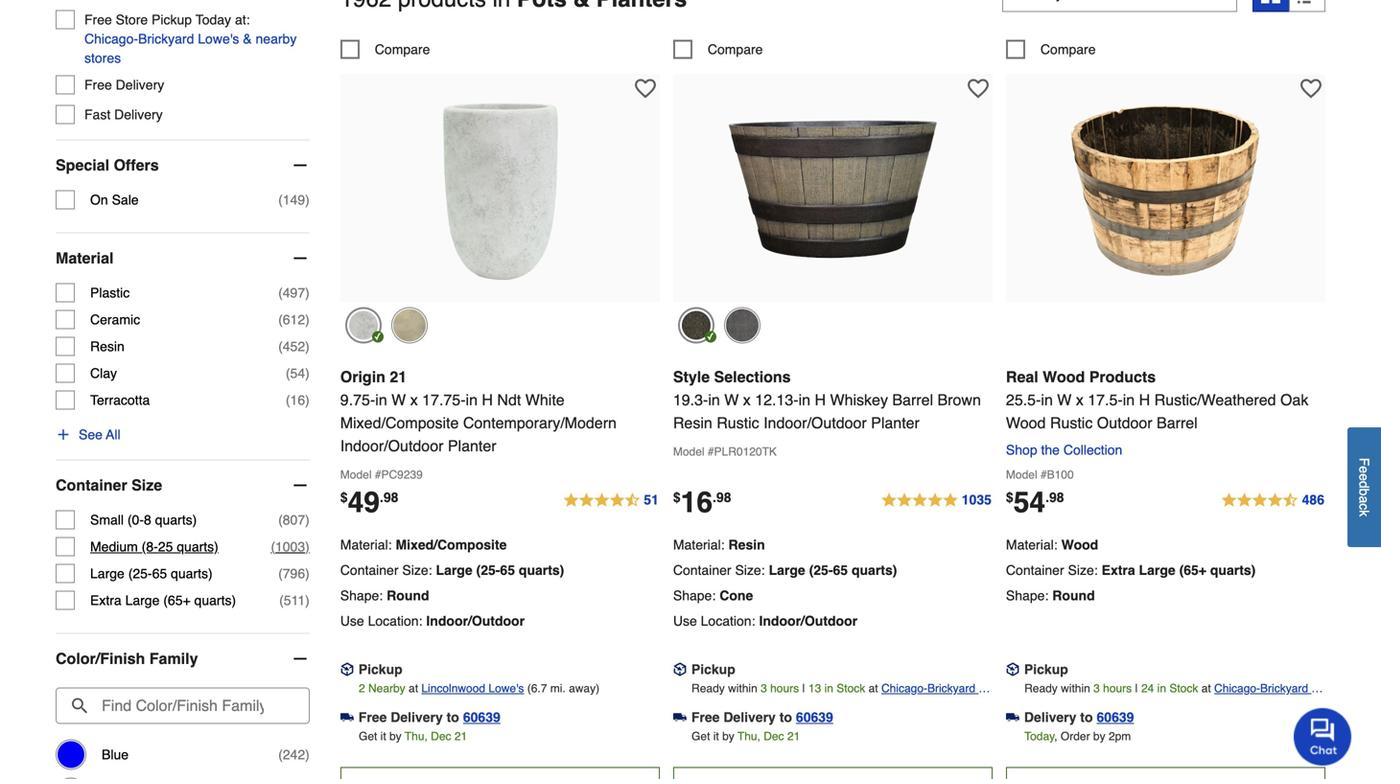 Task type: describe. For each thing, give the bounding box(es) containing it.
extra large (65+ quarts)
[[90, 593, 236, 609]]

real wood products 25.5-in w x 17.5-in h rustic/weathered oak wood rustic outdoor barrel image
[[1060, 84, 1271, 295]]

offers
[[114, 156, 159, 174]]

,
[[1055, 730, 1058, 744]]

style selections 19.3-in w x 12.13-in h whiskey barrel brown resin rustic indoor/outdoor planter
[[673, 368, 981, 432]]

color/finish family button
[[56, 635, 310, 684]]

truck filled image
[[673, 711, 687, 725]]

0 horizontal spatial 65
[[152, 566, 167, 582]]

within for delivery
[[728, 682, 758, 696]]

stores
[[84, 50, 121, 66]]

3 to from the left
[[1080, 710, 1093, 725]]

indoor/outdoor up 'lincolnwood lowe's' button
[[426, 614, 525, 629]]

use location: indoor/outdoor for round
[[340, 614, 525, 629]]

compare for 1000041637 element at the right of the page
[[1041, 42, 1096, 57]]

nearby
[[368, 682, 405, 696]]

1 60639 button from the left
[[463, 708, 500, 727]]

( 1003 )
[[271, 540, 310, 555]]

4.5 stars image for 49
[[562, 490, 660, 513]]

1 vertical spatial wood
[[1006, 414, 1046, 432]]

b
[[1357, 489, 1372, 496]]

compare for 50445052 element
[[708, 42, 763, 57]]

on sale
[[90, 192, 139, 208]]

2 horizontal spatial model
[[1006, 468, 1037, 482]]

k
[[1357, 510, 1372, 517]]

thu, for 2 nearby
[[405, 730, 428, 744]]

wood for real
[[1043, 368, 1085, 386]]

chicago- for delivery
[[1214, 682, 1260, 696]]

1 vertical spatial (65+
[[163, 593, 191, 609]]

today , order by 2pm
[[1024, 730, 1131, 744]]

wood for material:
[[1061, 537, 1098, 553]]

location: for round
[[368, 614, 422, 629]]

(6.7
[[527, 682, 547, 696]]

by for 2 nearby
[[389, 730, 402, 744]]

1 at from the left
[[409, 682, 418, 696]]

material: wood
[[1006, 537, 1098, 553]]

delivery up ,
[[1024, 710, 1077, 725]]

19.3-
[[673, 391, 708, 409]]

) for ( 497 )
[[305, 285, 310, 301]]

delivery up fast delivery
[[116, 77, 164, 93]]

pickup for pickup icon associated with delivery
[[1024, 662, 1068, 678]]

model for 9.75-in w x 17.75-in h ndt white mixed/composite contemporary/modern indoor/outdoor planter
[[340, 468, 372, 482]]

free right truck filled image
[[691, 710, 720, 725]]

1003
[[275, 540, 305, 555]]

(25- for material: resin
[[809, 563, 833, 578]]

delivery right truck filled image
[[724, 710, 776, 725]]

special
[[56, 156, 109, 174]]

at for free delivery to
[[869, 682, 878, 696]]

see all button
[[56, 425, 120, 445]]

shape: round for mixed/composite
[[340, 588, 429, 604]]

# for rustic
[[708, 445, 714, 459]]

real
[[1006, 368, 1039, 386]]

indoor/outdoor inside the 'origin 21 9.75-in w x 17.75-in h ndt white mixed/composite contemporary/modern indoor/outdoor planter'
[[340, 437, 444, 455]]

25.5-
[[1006, 391, 1041, 409]]

container size: large (25-65 quarts) for round
[[340, 563, 564, 578]]

see
[[79, 427, 103, 443]]

9.75-
[[340, 391, 375, 409]]

on
[[90, 192, 108, 208]]

origin
[[340, 368, 385, 386]]

delivery down free delivery
[[114, 107, 163, 122]]

truck filled image for delivery
[[1006, 711, 1020, 725]]

in left ndt
[[466, 391, 478, 409]]

w for selections
[[724, 391, 739, 409]]

1035 button
[[880, 490, 993, 513]]

chat invite button image
[[1294, 708, 1352, 766]]

( 149 )
[[278, 192, 310, 208]]

f
[[1357, 458, 1372, 466]]

in up outdoor
[[1123, 391, 1135, 409]]

h inside real wood products 25.5-in w x 17.5-in h rustic/weathered oak wood rustic outdoor barrel
[[1139, 391, 1150, 409]]

brickyard for delivery to
[[1260, 682, 1308, 696]]

free down stores
[[84, 77, 112, 93]]

d
[[1357, 481, 1372, 489]]

612
[[283, 312, 305, 328]]

(0-
[[127, 513, 144, 528]]

contemporary/modern
[[463, 414, 617, 432]]

24
[[1141, 682, 1154, 696]]

2 nearby at lincolnwood lowe's (6.7 mi. away)
[[359, 682, 600, 696]]

| for 60639
[[1135, 682, 1138, 696]]

delivery down nearby
[[391, 710, 443, 725]]

sale
[[112, 192, 139, 208]]

size: for resin
[[735, 563, 765, 578]]

container inside button
[[56, 477, 127, 495]]

2 horizontal spatial resin
[[729, 537, 765, 553]]

delivery to 60639
[[1024, 710, 1134, 725]]

16 for $ 16 .98
[[681, 486, 713, 519]]

w for 21
[[391, 391, 406, 409]]

17.5-
[[1088, 391, 1123, 409]]

size
[[132, 477, 162, 495]]

indoor/outdoor inside style selections 19.3-in w x 12.13-in h whiskey barrel brown resin rustic indoor/outdoor planter
[[764, 414, 867, 432]]

in up the
[[1041, 391, 1053, 409]]

149
[[283, 192, 305, 208]]

( for 796
[[278, 566, 283, 582]]

2 horizontal spatial #
[[1041, 468, 1047, 482]]

25
[[158, 540, 173, 555]]

size: for mixed/composite
[[402, 563, 432, 578]]

( 54 )
[[286, 366, 310, 381]]

1000041637 element
[[1006, 40, 1096, 59]]

ready for free
[[692, 682, 725, 696]]

small (0-8 quarts)
[[90, 513, 197, 528]]

nearby
[[256, 31, 297, 47]]

rustic/weathered
[[1154, 391, 1276, 409]]

barrel inside style selections 19.3-in w x 12.13-in h whiskey barrel brown resin rustic indoor/outdoor planter
[[892, 391, 933, 409]]

model # b100
[[1006, 468, 1074, 482]]

1 horizontal spatial today
[[1024, 730, 1055, 744]]

pickup for pickup image
[[359, 662, 403, 678]]

fast
[[84, 107, 111, 122]]

special offers
[[56, 156, 159, 174]]

lincolnwood lowe's button
[[421, 679, 524, 699]]

whiskey barrel grey image
[[724, 307, 760, 344]]

at for delivery to
[[1202, 682, 1211, 696]]

f e e d b a c k
[[1357, 458, 1372, 517]]

get it by thu, dec 21 for 2 nearby
[[359, 730, 467, 744]]

special offers button
[[56, 141, 310, 190]]

0 horizontal spatial (25-
[[128, 566, 152, 582]]

origin 21 9.75-in w x 17.75-in h ndt white mixed/composite contemporary/modern indoor/outdoor planter
[[340, 368, 617, 455]]

) for ( 807 )
[[305, 513, 310, 528]]

oak
[[1280, 391, 1309, 409]]

light aged ivory image
[[391, 307, 428, 344]]

$ for 16
[[673, 490, 681, 505]]

3 60639 from the left
[[1097, 710, 1134, 725]]

brickyard for free delivery to
[[928, 682, 975, 696]]

13
[[808, 682, 821, 696]]

$ for 54
[[1006, 490, 1014, 505]]

shape: for material: mixed/composite
[[340, 588, 383, 604]]

796
[[283, 566, 305, 582]]

actual price $16.98 element
[[673, 486, 731, 519]]

( for 452
[[278, 339, 283, 354]]

60639 button for ready within 3 hours | 24 in stock at chicago-brickyard lowe's
[[1097, 708, 1134, 727]]

family
[[149, 650, 198, 668]]

lowe's inside ready within 3 hours | 13 in stock at chicago-brickyard lowe's
[[881, 702, 917, 715]]

fast delivery
[[84, 107, 163, 122]]

pickup image for free
[[673, 663, 687, 677]]

shape: for material: wood
[[1006, 588, 1049, 604]]

x inside real wood products 25.5-in w x 17.5-in h rustic/weathered oak wood rustic outdoor barrel
[[1076, 391, 1084, 409]]

( 796 )
[[278, 566, 310, 582]]

color/finish
[[56, 650, 145, 668]]

# for indoor/outdoor
[[375, 468, 381, 482]]

chicago- inside chicago-brickyard lowe's & nearby stores
[[84, 31, 138, 47]]

807
[[283, 513, 305, 528]]

242
[[283, 748, 305, 763]]

pickup image for delivery
[[1006, 663, 1020, 677]]

) for ( 1003 )
[[305, 540, 310, 555]]

2 e from the top
[[1357, 474, 1372, 481]]

49
[[348, 486, 380, 519]]

container size
[[56, 477, 162, 495]]

container for material: wood
[[1006, 563, 1064, 578]]

get for 2 nearby
[[359, 730, 377, 744]]

( 16 )
[[286, 393, 310, 408]]

in left whiskey
[[799, 391, 811, 409]]

free delivery to 60639 for 2 nearby
[[359, 710, 500, 725]]

shop the collection link
[[1006, 443, 1130, 458]]

60639 for lincolnwood lowe's
[[463, 710, 500, 725]]

( 242 )
[[278, 748, 310, 763]]

use for shape: round
[[340, 614, 364, 629]]

outdoor
[[1097, 414, 1153, 432]]

stock for delivery to 60639
[[1170, 682, 1198, 696]]

planter inside the 'origin 21 9.75-in w x 17.75-in h ndt white mixed/composite contemporary/modern indoor/outdoor planter'
[[448, 437, 496, 455]]

0 vertical spatial today
[[195, 12, 231, 27]]

dec for ready within
[[764, 730, 784, 744]]

the
[[1041, 443, 1060, 458]]

by for ready within
[[722, 730, 734, 744]]

pickup image
[[340, 663, 354, 677]]

54 for ( 54 )
[[290, 366, 305, 381]]

barrel inside real wood products 25.5-in w x 17.5-in h rustic/weathered oak wood rustic outdoor barrel
[[1157, 414, 1198, 432]]

&
[[243, 31, 252, 47]]

pc9239
[[381, 468, 423, 482]]

) for ( 149 )
[[305, 192, 310, 208]]

in down style
[[708, 391, 720, 409]]

style selections 19.3-in w x 12.13-in h whiskey barrel brown resin rustic indoor/outdoor planter image
[[727, 84, 938, 295]]

blue
[[102, 748, 129, 763]]

51 button
[[562, 490, 660, 513]]

( for 149
[[278, 192, 283, 208]]

lincolnwood
[[421, 682, 485, 696]]

1 vertical spatial mixed/composite
[[396, 537, 507, 553]]

at:
[[235, 12, 250, 27]]

container for material: resin
[[673, 563, 731, 578]]

location: for cone
[[701, 614, 755, 629]]

) for ( 242 )
[[305, 748, 310, 763]]

in down origin
[[375, 391, 387, 409]]

0 vertical spatial resin
[[90, 339, 124, 354]]

use for shape: cone
[[673, 614, 697, 629]]

) for ( 796 )
[[305, 566, 310, 582]]

pickup up chicago-brickyard lowe's & nearby stores in the top left of the page
[[152, 12, 192, 27]]

round for large (25-65 quarts)
[[387, 588, 429, 604]]

free store pickup today at:
[[84, 12, 250, 27]]

60639 button for ready within 3 hours | 13 in stock at chicago-brickyard lowe's
[[796, 708, 833, 727]]

material: for material: resin
[[673, 537, 725, 553]]

rustic for w
[[1050, 414, 1093, 432]]



Task type: vqa. For each thing, say whether or not it's contained in the screenshot.


Task type: locate. For each thing, give the bounding box(es) containing it.
9 ) from the top
[[305, 566, 310, 582]]

resin inside style selections 19.3-in w x 12.13-in h whiskey barrel brown resin rustic indoor/outdoor planter
[[673, 414, 712, 432]]

2pm
[[1109, 730, 1131, 744]]

hours inside ready within 3 hours | 24 in stock at chicago-brickyard lowe's
[[1103, 682, 1132, 696]]

1 horizontal spatial pickup image
[[1006, 663, 1020, 677]]

at right the 13
[[869, 682, 878, 696]]

0 horizontal spatial use location: indoor/outdoor
[[340, 614, 525, 629]]

16
[[290, 393, 305, 408], [681, 486, 713, 519]]

1 horizontal spatial free delivery to 60639
[[691, 710, 833, 725]]

compare inside 50445052 element
[[708, 42, 763, 57]]

within for to
[[1061, 682, 1090, 696]]

| inside ready within 3 hours | 24 in stock at chicago-brickyard lowe's
[[1135, 682, 1138, 696]]

497
[[283, 285, 305, 301]]

actual price $49.98 element
[[340, 486, 398, 519]]

0 horizontal spatial resin
[[90, 339, 124, 354]]

away)
[[569, 682, 600, 696]]

21 for ready within
[[787, 730, 800, 744]]

2 heart outline image from the left
[[1300, 78, 1322, 99]]

3 compare from the left
[[1041, 42, 1096, 57]]

style
[[673, 368, 710, 386]]

2 location: from the left
[[701, 614, 755, 629]]

1 horizontal spatial by
[[722, 730, 734, 744]]

0 horizontal spatial 16
[[290, 393, 305, 408]]

$ down model # pc9239
[[340, 490, 348, 505]]

3 material: from the left
[[1006, 537, 1058, 553]]

2 shape: round from the left
[[1006, 588, 1095, 604]]

2 horizontal spatial at
[[1202, 682, 1211, 696]]

1 shape: from the left
[[340, 588, 383, 604]]

barrel
[[892, 391, 933, 409], [1157, 414, 1198, 432]]

1 to from the left
[[447, 710, 459, 725]]

0 vertical spatial planter
[[871, 414, 920, 432]]

1 ) from the top
[[305, 192, 310, 208]]

w
[[391, 391, 406, 409], [724, 391, 739, 409], [1057, 391, 1072, 409]]

0 horizontal spatial extra
[[90, 593, 122, 609]]

dec for 2 nearby
[[431, 730, 451, 744]]

1 compare from the left
[[375, 42, 430, 57]]

0 horizontal spatial |
[[802, 682, 805, 696]]

1 it from the left
[[380, 730, 386, 744]]

1 get from the left
[[359, 730, 377, 744]]

w inside real wood products 25.5-in w x 17.5-in h rustic/weathered oak wood rustic outdoor barrel
[[1057, 391, 1072, 409]]

1 horizontal spatial round
[[1052, 588, 1095, 604]]

.98
[[380, 490, 398, 505], [713, 490, 731, 505], [1046, 490, 1064, 505]]

0 horizontal spatial 60639
[[463, 710, 500, 725]]

shape: round for wood
[[1006, 588, 1095, 604]]

x down selections
[[743, 391, 751, 409]]

ndt white image
[[345, 307, 382, 344]]

1 | from the left
[[802, 682, 805, 696]]

c
[[1357, 504, 1372, 510]]

1 horizontal spatial resin
[[673, 414, 712, 432]]

shape: right the 511
[[340, 588, 383, 604]]

see all
[[79, 427, 120, 443]]

3 by from the left
[[1093, 730, 1106, 744]]

brickyard inside ready within 3 hours | 24 in stock at chicago-brickyard lowe's
[[1260, 682, 1308, 696]]

h
[[482, 391, 493, 409], [815, 391, 826, 409], [1139, 391, 1150, 409]]

1 vertical spatial minus image
[[290, 476, 310, 495]]

3 x from the left
[[1076, 391, 1084, 409]]

6 ) from the top
[[305, 393, 310, 408]]

0 horizontal spatial w
[[391, 391, 406, 409]]

2 container size: large (25-65 quarts) from the left
[[673, 563, 897, 578]]

brickyard inside chicago-brickyard lowe's & nearby stores
[[138, 31, 194, 47]]

indoor/outdoor down 12.13-
[[764, 414, 867, 432]]

.98 down model # plr0120tk
[[713, 490, 731, 505]]

stock for free delivery to 60639
[[837, 682, 865, 696]]

1 horizontal spatial 4.5 stars image
[[1221, 490, 1326, 513]]

container up small
[[56, 477, 127, 495]]

thu, down ready within 3 hours | 13 in stock at chicago-brickyard lowe's at the right bottom of page
[[738, 730, 761, 744]]

) for ( 16 )
[[305, 393, 310, 408]]

1 by from the left
[[389, 730, 402, 744]]

pickup up delivery to 60639
[[1024, 662, 1068, 678]]

( for 16
[[286, 393, 290, 408]]

1 dec from the left
[[431, 730, 451, 744]]

452
[[283, 339, 305, 354]]

wood right real
[[1043, 368, 1085, 386]]

chicago-brickyard lowe's button
[[881, 679, 993, 715], [1214, 679, 1326, 715]]

1 4.5 stars image from the left
[[562, 490, 660, 513]]

2 horizontal spatial 60639
[[1097, 710, 1134, 725]]

1 horizontal spatial 16
[[681, 486, 713, 519]]

2 horizontal spatial .98
[[1046, 490, 1064, 505]]

minus image up 149 at the top of the page
[[290, 156, 310, 175]]

1 horizontal spatial extra
[[1102, 563, 1135, 578]]

2 60639 button from the left
[[796, 708, 833, 727]]

$ right 1035
[[1006, 490, 1014, 505]]

mixed/composite inside the 'origin 21 9.75-in w x 17.75-in h ndt white mixed/composite contemporary/modern indoor/outdoor planter'
[[340, 414, 459, 432]]

2 material: from the left
[[673, 537, 725, 553]]

today
[[195, 12, 231, 27], [1024, 730, 1055, 744]]

grid view image
[[1261, 0, 1280, 3]]

0 horizontal spatial stock
[[837, 682, 865, 696]]

511
[[284, 593, 305, 609]]

1 horizontal spatial material:
[[673, 537, 725, 553]]

shape: round
[[340, 588, 429, 604], [1006, 588, 1095, 604]]

plastic
[[90, 285, 130, 301]]

heart outline image
[[968, 78, 989, 99], [1300, 78, 1322, 99]]

1 hours from the left
[[770, 682, 799, 696]]

planter down 17.75- on the bottom left of page
[[448, 437, 496, 455]]

rustic up plr0120tk
[[717, 414, 759, 432]]

1 size: from the left
[[402, 563, 432, 578]]

0 horizontal spatial dec
[[431, 730, 451, 744]]

e up b
[[1357, 474, 1372, 481]]

rustic inside style selections 19.3-in w x 12.13-in h whiskey barrel brown resin rustic indoor/outdoor planter
[[717, 414, 759, 432]]

0 vertical spatial barrel
[[892, 391, 933, 409]]

barrel down rustic/weathered
[[1157, 414, 1198, 432]]

2 shape: from the left
[[673, 588, 716, 604]]

2 truck filled image from the left
[[1006, 711, 1020, 725]]

get for ready within
[[692, 730, 710, 744]]

container size: large (25-65 quarts) down material: mixed/composite
[[340, 563, 564, 578]]

1 location: from the left
[[368, 614, 422, 629]]

e
[[1357, 466, 1372, 474], [1357, 474, 1372, 481]]

shop the collection
[[1006, 443, 1123, 458]]

material: down actual price $16.98 element
[[673, 537, 725, 553]]

0 horizontal spatial truck filled image
[[340, 711, 354, 725]]

in right the 13
[[824, 682, 833, 696]]

1 vertical spatial 54
[[1014, 486, 1046, 519]]

minus image inside material button
[[290, 249, 310, 268]]

minus image inside special offers button
[[290, 156, 310, 175]]

mi.
[[550, 682, 566, 696]]

) for ( 511 )
[[305, 593, 310, 609]]

7 ) from the top
[[305, 513, 310, 528]]

60639 button up 2pm
[[1097, 708, 1134, 727]]

4.5 stars image
[[562, 490, 660, 513], [1221, 490, 1326, 513]]

material: for material: mixed/composite
[[340, 537, 392, 553]]

0 horizontal spatial h
[[482, 391, 493, 409]]

w inside the 'origin 21 9.75-in w x 17.75-in h ndt white mixed/composite contemporary/modern indoor/outdoor planter'
[[391, 391, 406, 409]]

hours for 60639
[[1103, 682, 1132, 696]]

$ inside $ 49 .98
[[340, 490, 348, 505]]

2 to from the left
[[780, 710, 792, 725]]

planter inside style selections 19.3-in w x 12.13-in h whiskey barrel brown resin rustic indoor/outdoor planter
[[871, 414, 920, 432]]

.98 down b100 on the right bottom of page
[[1046, 490, 1064, 505]]

( 612 )
[[278, 312, 310, 328]]

barrel left brown
[[892, 391, 933, 409]]

minus image up ( 497 )
[[290, 249, 310, 268]]

thu, down nearby
[[405, 730, 428, 744]]

1 horizontal spatial get it by thu, dec 21
[[692, 730, 800, 744]]

4.5 stars image containing 486
[[1221, 490, 1326, 513]]

( for 1003
[[271, 540, 275, 555]]

54 up ( 16 )
[[290, 366, 305, 381]]

to for 2 nearby
[[447, 710, 459, 725]]

60639 up 2pm
[[1097, 710, 1134, 725]]

( for 612
[[278, 312, 283, 328]]

2 use from the left
[[673, 614, 697, 629]]

3 h from the left
[[1139, 391, 1150, 409]]

model # plr0120tk
[[673, 445, 777, 459]]

1 horizontal spatial container size: large (25-65 quarts)
[[673, 563, 897, 578]]

h for whiskey
[[815, 391, 826, 409]]

0 horizontal spatial ready
[[692, 682, 725, 696]]

) for ( 612 )
[[305, 312, 310, 328]]

2 4.5 stars image from the left
[[1221, 490, 1326, 513]]

0 horizontal spatial thu,
[[405, 730, 428, 744]]

whiskey
[[830, 391, 888, 409]]

1 chicago-brickyard lowe's button from the left
[[881, 679, 993, 715]]

hours left the 13
[[770, 682, 799, 696]]

2 thu, from the left
[[738, 730, 761, 744]]

2 ready from the left
[[1024, 682, 1058, 696]]

location: down cone
[[701, 614, 755, 629]]

5001998729 element
[[340, 40, 430, 59]]

at right 24
[[1202, 682, 1211, 696]]

container size: large (25-65 quarts)
[[340, 563, 564, 578], [673, 563, 897, 578]]

material: resin
[[673, 537, 765, 553]]

use down shape: cone
[[673, 614, 697, 629]]

1 x from the left
[[410, 391, 418, 409]]

it for 2 nearby
[[380, 730, 386, 744]]

within left the 13
[[728, 682, 758, 696]]

16 down ( 54 )
[[290, 393, 305, 408]]

# up actual price $16.98 element
[[708, 445, 714, 459]]

4.5 stars image containing 51
[[562, 490, 660, 513]]

free left the store
[[84, 12, 112, 27]]

3 inside ready within 3 hours | 24 in stock at chicago-brickyard lowe's
[[1094, 682, 1100, 696]]

rustic up shop the collection link
[[1050, 414, 1093, 432]]

shape: for material: resin
[[673, 588, 716, 604]]

1 w from the left
[[391, 391, 406, 409]]

compare inside 5001998729 element
[[375, 42, 430, 57]]

round down material: wood
[[1052, 588, 1095, 604]]

1035
[[962, 492, 992, 508]]

brickyard inside ready within 3 hours | 13 in stock at chicago-brickyard lowe's
[[928, 682, 975, 696]]

1 free delivery to 60639 from the left
[[359, 710, 500, 725]]

3 inside ready within 3 hours | 13 in stock at chicago-brickyard lowe's
[[761, 682, 767, 696]]

within inside ready within 3 hours | 24 in stock at chicago-brickyard lowe's
[[1061, 682, 1090, 696]]

1 ready from the left
[[692, 682, 725, 696]]

lowe's inside ready within 3 hours | 24 in stock at chicago-brickyard lowe's
[[1214, 702, 1250, 715]]

x
[[410, 391, 418, 409], [743, 391, 751, 409], [1076, 391, 1084, 409]]

60639 button
[[463, 708, 500, 727], [796, 708, 833, 727], [1097, 708, 1134, 727]]

1 horizontal spatial rustic
[[1050, 414, 1093, 432]]

thu, for ready within
[[738, 730, 761, 744]]

at right nearby
[[409, 682, 418, 696]]

2 w from the left
[[724, 391, 739, 409]]

4.5 stars image for 54
[[1221, 490, 1326, 513]]

0 horizontal spatial 21
[[390, 368, 407, 386]]

| for to
[[802, 682, 805, 696]]

get it by thu, dec 21
[[359, 730, 467, 744], [692, 730, 800, 744]]

0 horizontal spatial x
[[410, 391, 418, 409]]

container size: large (25-65 quarts) for cone
[[673, 563, 897, 578]]

hours left 24
[[1103, 682, 1132, 696]]

21 down lincolnwood
[[454, 730, 467, 744]]

e up 'd'
[[1357, 466, 1372, 474]]

1 truck filled image from the left
[[340, 711, 354, 725]]

chicago- inside ready within 3 hours | 13 in stock at chicago-brickyard lowe's
[[881, 682, 928, 696]]

2 rustic from the left
[[1050, 414, 1093, 432]]

2 compare from the left
[[708, 42, 763, 57]]

1 pickup image from the left
[[673, 663, 687, 677]]

use location: indoor/outdoor
[[340, 614, 525, 629], [673, 614, 858, 629]]

material: down 49
[[340, 537, 392, 553]]

3 for to
[[1094, 682, 1100, 696]]

65 for material: resin
[[833, 563, 848, 578]]

16 for ( 16 )
[[290, 393, 305, 408]]

at inside ready within 3 hours | 13 in stock at chicago-brickyard lowe's
[[869, 682, 878, 696]]

resin down 19.3-
[[673, 414, 712, 432]]

2 $ from the left
[[673, 490, 681, 505]]

model for 19.3-in w x 12.13-in h whiskey barrel brown resin rustic indoor/outdoor planter
[[673, 445, 705, 459]]

free delivery to 60639 down lincolnwood
[[359, 710, 500, 725]]

minus image up ( 807 )
[[290, 476, 310, 495]]

it
[[380, 730, 386, 744], [713, 730, 719, 744]]

( for 497
[[278, 285, 283, 301]]

brown
[[938, 391, 981, 409]]

12.13-
[[755, 391, 799, 409]]

1 h from the left
[[482, 391, 493, 409]]

0 horizontal spatial 54
[[290, 366, 305, 381]]

$ inside '$ 16 .98'
[[673, 490, 681, 505]]

indoor/outdoor
[[764, 414, 867, 432], [340, 437, 444, 455], [426, 614, 525, 629], [759, 614, 858, 629]]

1 horizontal spatial 60639
[[796, 710, 833, 725]]

truck filled image down pickup image
[[340, 711, 354, 725]]

1 horizontal spatial stock
[[1170, 682, 1198, 696]]

free delivery
[[84, 77, 164, 93]]

1 round from the left
[[387, 588, 429, 604]]

pickup down shape: cone
[[691, 662, 735, 678]]

1 horizontal spatial truck filled image
[[1006, 711, 1020, 725]]

( for 54
[[286, 366, 290, 381]]

60639 down 2 nearby at lincolnwood lowe's (6.7 mi. away)
[[463, 710, 500, 725]]

2 x from the left
[[743, 391, 751, 409]]

chicago-brickyard lowe's button for free delivery to 60639
[[881, 679, 993, 715]]

1 horizontal spatial h
[[815, 391, 826, 409]]

minus image for color/finish family
[[290, 650, 310, 669]]

3 $ from the left
[[1006, 490, 1014, 505]]

1 stock from the left
[[837, 682, 865, 696]]

.98 inside $ 54 .98
[[1046, 490, 1064, 505]]

1 horizontal spatial it
[[713, 730, 719, 744]]

1 vertical spatial today
[[1024, 730, 1055, 744]]

w inside style selections 19.3-in w x 12.13-in h whiskey barrel brown resin rustic indoor/outdoor planter
[[724, 391, 739, 409]]

indoor/outdoor up the 13
[[759, 614, 858, 629]]

model down 19.3-
[[673, 445, 705, 459]]

1 horizontal spatial .98
[[713, 490, 731, 505]]

indoor/outdoor up pc9239
[[340, 437, 444, 455]]

11 ) from the top
[[305, 748, 310, 763]]

.98 inside $ 49 .98
[[380, 490, 398, 505]]

in right 24
[[1157, 682, 1166, 696]]

0 horizontal spatial by
[[389, 730, 402, 744]]

x inside style selections 19.3-in w x 12.13-in h whiskey barrel brown resin rustic indoor/outdoor planter
[[743, 391, 751, 409]]

w down selections
[[724, 391, 739, 409]]

1 shape: round from the left
[[340, 588, 429, 604]]

2 ) from the top
[[305, 285, 310, 301]]

1 horizontal spatial shape:
[[673, 588, 716, 604]]

h for ndt
[[482, 391, 493, 409]]

5 stars image
[[880, 490, 993, 513]]

0 horizontal spatial planter
[[448, 437, 496, 455]]

3 shape: from the left
[[1006, 588, 1049, 604]]

1 rustic from the left
[[717, 414, 759, 432]]

within inside ready within 3 hours | 13 in stock at chicago-brickyard lowe's
[[728, 682, 758, 696]]

3 .98 from the left
[[1046, 490, 1064, 505]]

minus image inside color/finish family button
[[290, 650, 310, 669]]

( for 511
[[279, 593, 284, 609]]

1 use from the left
[[340, 614, 364, 629]]

wood down 25.5- on the right bottom
[[1006, 414, 1046, 432]]

chicago-brickyard lowe's button for delivery to 60639
[[1214, 679, 1326, 715]]

0 vertical spatial wood
[[1043, 368, 1085, 386]]

free delivery to 60639 for ready within
[[691, 710, 833, 725]]

# up $ 49 .98
[[375, 468, 381, 482]]

1 minus image from the top
[[290, 156, 310, 175]]

planter down whiskey
[[871, 414, 920, 432]]

1 horizontal spatial brickyard
[[928, 682, 975, 696]]

in inside ready within 3 hours | 24 in stock at chicago-brickyard lowe's
[[1157, 682, 1166, 696]]

by
[[389, 730, 402, 744], [722, 730, 734, 744], [1093, 730, 1106, 744]]

container down material: mixed/composite
[[340, 563, 399, 578]]

2 horizontal spatial size:
[[1068, 563, 1098, 578]]

container size: large (25-65 quarts) up cone
[[673, 563, 897, 578]]

51
[[644, 492, 659, 508]]

container up shape: cone
[[673, 563, 731, 578]]

0 horizontal spatial material:
[[340, 537, 392, 553]]

use location: indoor/outdoor for cone
[[673, 614, 858, 629]]

1 material: from the left
[[340, 537, 392, 553]]

1 3 from the left
[[761, 682, 767, 696]]

all
[[106, 427, 120, 443]]

hours inside ready within 3 hours | 13 in stock at chicago-brickyard lowe's
[[770, 682, 799, 696]]

10 ) from the top
[[305, 593, 310, 609]]

1 $ from the left
[[340, 490, 348, 505]]

2 round from the left
[[1052, 588, 1095, 604]]

( 497 )
[[278, 285, 310, 301]]

2 horizontal spatial $
[[1006, 490, 1014, 505]]

1 60639 from the left
[[463, 710, 500, 725]]

2 horizontal spatial by
[[1093, 730, 1106, 744]]

486
[[1302, 492, 1325, 508]]

1 horizontal spatial within
[[1061, 682, 1090, 696]]

minus image inside "container size" button
[[290, 476, 310, 495]]

1 vertical spatial 16
[[681, 486, 713, 519]]

0 horizontal spatial hours
[[770, 682, 799, 696]]

origin 21 9.75-in w x 17.75-in h ndt white mixed/composite contemporary/modern indoor/outdoor planter image
[[395, 84, 606, 295]]

heart outline image
[[635, 78, 656, 99]]

.98 inside '$ 16 .98'
[[713, 490, 731, 505]]

round
[[387, 588, 429, 604], [1052, 588, 1095, 604]]

container for material: mixed/composite
[[340, 563, 399, 578]]

round down material: mixed/composite
[[387, 588, 429, 604]]

x left 17.75- on the bottom left of page
[[410, 391, 418, 409]]

486 button
[[1221, 490, 1326, 513]]

5 ) from the top
[[305, 366, 310, 381]]

0 horizontal spatial model
[[340, 468, 372, 482]]

size: down material: mixed/composite
[[402, 563, 432, 578]]

50445052 element
[[673, 40, 763, 59]]

1 thu, from the left
[[405, 730, 428, 744]]

ready inside ready within 3 hours | 13 in stock at chicago-brickyard lowe's
[[692, 682, 725, 696]]

0 horizontal spatial shape:
[[340, 588, 383, 604]]

medium
[[90, 540, 138, 555]]

2 .98 from the left
[[713, 490, 731, 505]]

at
[[409, 682, 418, 696], [869, 682, 878, 696], [1202, 682, 1211, 696]]

chicago- right the 13
[[881, 682, 928, 696]]

( 807 )
[[278, 513, 310, 528]]

(
[[278, 192, 283, 208], [278, 285, 283, 301], [278, 312, 283, 328], [278, 339, 283, 354], [286, 366, 290, 381], [286, 393, 290, 408], [278, 513, 283, 528], [271, 540, 275, 555], [278, 566, 283, 582], [279, 593, 284, 609], [278, 748, 283, 763]]

.98 down model # pc9239
[[380, 490, 398, 505]]

mixed/composite down 9.75-
[[340, 414, 459, 432]]

2 3 from the left
[[1094, 682, 1100, 696]]

container size: extra large (65+ quarts)
[[1006, 563, 1256, 578]]

1 horizontal spatial use location: indoor/outdoor
[[673, 614, 858, 629]]

0 horizontal spatial size:
[[402, 563, 432, 578]]

chicago-brickyard lowe's & nearby stores
[[84, 31, 297, 66]]

21 for 2 nearby
[[454, 730, 467, 744]]

in inside ready within 3 hours | 13 in stock at chicago-brickyard lowe's
[[824, 682, 833, 696]]

material: mixed/composite
[[340, 537, 507, 553]]

0 horizontal spatial $
[[340, 490, 348, 505]]

| inside ready within 3 hours | 13 in stock at chicago-brickyard lowe's
[[802, 682, 805, 696]]

2 | from the left
[[1135, 682, 1138, 696]]

21 inside the 'origin 21 9.75-in w x 17.75-in h ndt white mixed/composite contemporary/modern indoor/outdoor planter'
[[390, 368, 407, 386]]

shape: left cone
[[673, 588, 716, 604]]

h inside the 'origin 21 9.75-in w x 17.75-in h ndt white mixed/composite contemporary/modern indoor/outdoor planter'
[[482, 391, 493, 409]]

resin up cone
[[729, 537, 765, 553]]

chicago- up stores
[[84, 31, 138, 47]]

ready inside ready within 3 hours | 24 in stock at chicago-brickyard lowe's
[[1024, 682, 1058, 696]]

2 horizontal spatial 21
[[787, 730, 800, 744]]

1 horizontal spatial barrel
[[1157, 414, 1198, 432]]

0 horizontal spatial .98
[[380, 490, 398, 505]]

shape: round down material: wood
[[1006, 588, 1095, 604]]

stock inside ready within 3 hours | 24 in stock at chicago-brickyard lowe's
[[1170, 682, 1198, 696]]

order
[[1061, 730, 1090, 744]]

1 container size: large (25-65 quarts) from the left
[[340, 563, 564, 578]]

2 horizontal spatial brickyard
[[1260, 682, 1308, 696]]

1 horizontal spatial use
[[673, 614, 697, 629]]

minus image for container size
[[290, 476, 310, 495]]

2 use location: indoor/outdoor from the left
[[673, 614, 858, 629]]

3 ) from the top
[[305, 312, 310, 328]]

size: for wood
[[1068, 563, 1098, 578]]

0 horizontal spatial heart outline image
[[968, 78, 989, 99]]

actual price $54.98 element
[[1006, 486, 1064, 519]]

| left the 13
[[802, 682, 805, 696]]

1 vertical spatial extra
[[90, 593, 122, 609]]

3 at from the left
[[1202, 682, 1211, 696]]

1 e from the top
[[1357, 466, 1372, 474]]

0 horizontal spatial (65+
[[163, 593, 191, 609]]

list view image
[[1298, 0, 1317, 3]]

1 .98 from the left
[[380, 490, 398, 505]]

x for 12.13-
[[743, 391, 751, 409]]

get
[[359, 730, 377, 744], [692, 730, 710, 744]]

$ 54 .98
[[1006, 486, 1064, 519]]

(25- for material: mixed/composite
[[476, 563, 500, 578]]

cone
[[720, 588, 753, 604]]

1 horizontal spatial 65
[[500, 563, 515, 578]]

$ 16 .98
[[673, 486, 731, 519]]

1 minus image from the top
[[290, 249, 310, 268]]

truck filled image
[[340, 711, 354, 725], [1006, 711, 1020, 725]]

0 horizontal spatial container size: large (25-65 quarts)
[[340, 563, 564, 578]]

stock inside ready within 3 hours | 13 in stock at chicago-brickyard lowe's
[[837, 682, 865, 696]]

within
[[728, 682, 758, 696], [1061, 682, 1090, 696]]

3 60639 button from the left
[[1097, 708, 1134, 727]]

rustic inside real wood products 25.5-in w x 17.5-in h rustic/weathered oak wood rustic outdoor barrel
[[1050, 414, 1093, 432]]

54 for $ 54 .98
[[1014, 486, 1046, 519]]

pickup image
[[673, 663, 687, 677], [1006, 663, 1020, 677]]

1 horizontal spatial #
[[708, 445, 714, 459]]

shape: down material: wood
[[1006, 588, 1049, 604]]

hours
[[770, 682, 799, 696], [1103, 682, 1132, 696]]

shape:
[[340, 588, 383, 604], [673, 588, 716, 604], [1006, 588, 1049, 604]]

material: for material: wood
[[1006, 537, 1058, 553]]

2 vertical spatial resin
[[729, 537, 765, 553]]

.98 for 54
[[1046, 490, 1064, 505]]

54 down model # b100
[[1014, 486, 1046, 519]]

resin up the clay
[[90, 339, 124, 354]]

21 down ready within 3 hours | 13 in stock at chicago-brickyard lowe's at the right bottom of page
[[787, 730, 800, 744]]

) for ( 54 )
[[305, 366, 310, 381]]

to for ready within
[[780, 710, 792, 725]]

0 horizontal spatial 4.5 stars image
[[562, 490, 660, 513]]

shape: round down material: mixed/composite
[[340, 588, 429, 604]]

3 left the 13
[[761, 682, 767, 696]]

1 use location: indoor/outdoor from the left
[[340, 614, 525, 629]]

1 horizontal spatial 54
[[1014, 486, 1046, 519]]

products
[[1089, 368, 1156, 386]]

pickup for pickup icon associated with free
[[691, 662, 735, 678]]

8 ) from the top
[[305, 540, 310, 555]]

0 horizontal spatial use
[[340, 614, 364, 629]]

2 stock from the left
[[1170, 682, 1198, 696]]

white
[[525, 391, 565, 409]]

compare for 5001998729 element
[[375, 42, 430, 57]]

truck filled image left delivery to 60639
[[1006, 711, 1020, 725]]

a
[[1357, 496, 1372, 504]]

location: up nearby
[[368, 614, 422, 629]]

( for 807
[[278, 513, 283, 528]]

h left ndt
[[482, 391, 493, 409]]

stock right the 13
[[837, 682, 865, 696]]

2 minus image from the top
[[290, 650, 310, 669]]

model # pc9239
[[340, 468, 423, 482]]

0 horizontal spatial chicago-
[[84, 31, 138, 47]]

minus image for material
[[290, 249, 310, 268]]

#
[[708, 445, 714, 459], [375, 468, 381, 482], [1041, 468, 1047, 482]]

h up outdoor
[[1139, 391, 1150, 409]]

round for extra large (65+ quarts)
[[1052, 588, 1095, 604]]

Find Color/Finish Family text field
[[56, 688, 310, 725]]

1 horizontal spatial x
[[743, 391, 751, 409]]

ceramic
[[90, 312, 140, 328]]

0 horizontal spatial get it by thu, dec 21
[[359, 730, 467, 744]]

h left whiskey
[[815, 391, 826, 409]]

2 horizontal spatial h
[[1139, 391, 1150, 409]]

1 vertical spatial barrel
[[1157, 414, 1198, 432]]

store
[[116, 12, 148, 27]]

2 size: from the left
[[735, 563, 765, 578]]

0 vertical spatial 16
[[290, 393, 305, 408]]

0 horizontal spatial it
[[380, 730, 386, 744]]

x left 17.5-
[[1076, 391, 1084, 409]]

x inside the 'origin 21 9.75-in w x 17.75-in h ndt white mixed/composite contemporary/modern indoor/outdoor planter'
[[410, 391, 418, 409]]

2 hours from the left
[[1103, 682, 1132, 696]]

4 ) from the top
[[305, 339, 310, 354]]

chicago- for free
[[881, 682, 928, 696]]

material: down $ 54 .98
[[1006, 537, 1058, 553]]

) for ( 452 )
[[305, 339, 310, 354]]

hours for to
[[770, 682, 799, 696]]

0 horizontal spatial 60639 button
[[463, 708, 500, 727]]

0 horizontal spatial chicago-brickyard lowe's button
[[881, 679, 993, 715]]

65 for material: mixed/composite
[[500, 563, 515, 578]]

minus image for special offers
[[290, 156, 310, 175]]

free delivery to 60639 down the 13
[[691, 710, 833, 725]]

h inside style selections 19.3-in w x 12.13-in h whiskey barrel brown resin rustic indoor/outdoor planter
[[815, 391, 826, 409]]

model
[[673, 445, 705, 459], [340, 468, 372, 482], [1006, 468, 1037, 482]]

2 dec from the left
[[764, 730, 784, 744]]

1 horizontal spatial heart outline image
[[1300, 78, 1322, 99]]

ready within 3 hours | 13 in stock at chicago-brickyard lowe's
[[692, 682, 979, 715]]

( 511 )
[[279, 593, 310, 609]]

x for 17.75-
[[410, 391, 418, 409]]

60639 button down the 13
[[796, 708, 833, 727]]

minus image
[[290, 156, 310, 175], [290, 650, 310, 669]]

terracotta
[[90, 393, 150, 408]]

2 within from the left
[[1061, 682, 1090, 696]]

2 it from the left
[[713, 730, 719, 744]]

free down 2
[[359, 710, 387, 725]]

whiskey barrel brown image
[[678, 307, 714, 344]]

at inside ready within 3 hours | 24 in stock at chicago-brickyard lowe's
[[1202, 682, 1211, 696]]

b100
[[1047, 468, 1074, 482]]

3 w from the left
[[1057, 391, 1072, 409]]

1 heart outline image from the left
[[968, 78, 989, 99]]

$ inside $ 54 .98
[[1006, 490, 1014, 505]]

plus image
[[56, 427, 71, 443]]

chicago- inside ready within 3 hours | 24 in stock at chicago-brickyard lowe's
[[1214, 682, 1260, 696]]

shop
[[1006, 443, 1037, 458]]

1 horizontal spatial (65+
[[1179, 563, 1207, 578]]

minus image
[[290, 249, 310, 268], [290, 476, 310, 495]]

2 horizontal spatial x
[[1076, 391, 1084, 409]]

2
[[359, 682, 365, 696]]

ready within 3 hours | 24 in stock at chicago-brickyard lowe's
[[1024, 682, 1312, 715]]

0 horizontal spatial compare
[[375, 42, 430, 57]]

3 size: from the left
[[1068, 563, 1098, 578]]

2 by from the left
[[722, 730, 734, 744]]

2 minus image from the top
[[290, 476, 310, 495]]

0 vertical spatial extra
[[1102, 563, 1135, 578]]

3 for delivery
[[761, 682, 767, 696]]

use location: indoor/outdoor down cone
[[673, 614, 858, 629]]

1 get it by thu, dec 21 from the left
[[359, 730, 467, 744]]

1 horizontal spatial (25-
[[476, 563, 500, 578]]

size: down material: wood
[[1068, 563, 1098, 578]]

compare inside 1000041637 element
[[1041, 42, 1096, 57]]

lowe's inside chicago-brickyard lowe's & nearby stores
[[198, 31, 239, 47]]

w right 9.75-
[[391, 391, 406, 409]]

truck filled image for free
[[340, 711, 354, 725]]

0 horizontal spatial within
[[728, 682, 758, 696]]

ready up delivery to 60639
[[1024, 682, 1058, 696]]

wood up 'container size: extra large (65+ quarts)'
[[1061, 537, 1098, 553]]

thu,
[[405, 730, 428, 744], [738, 730, 761, 744]]

today left at: at the top
[[195, 12, 231, 27]]

1 horizontal spatial model
[[673, 445, 705, 459]]

2 at from the left
[[869, 682, 878, 696]]

dec
[[431, 730, 451, 744], [764, 730, 784, 744]]

( for 242
[[278, 748, 283, 763]]

material
[[56, 249, 114, 267]]

0 vertical spatial (65+
[[1179, 563, 1207, 578]]

get it by thu, dec 21 for ready within
[[692, 730, 800, 744]]

2 60639 from the left
[[796, 710, 833, 725]]

f e e d b a c k button
[[1348, 428, 1381, 548]]

2 free delivery to 60639 from the left
[[691, 710, 833, 725]]

0 horizontal spatial #
[[375, 468, 381, 482]]

rustic
[[717, 414, 759, 432], [1050, 414, 1093, 432]]

0 vertical spatial 54
[[290, 366, 305, 381]]



